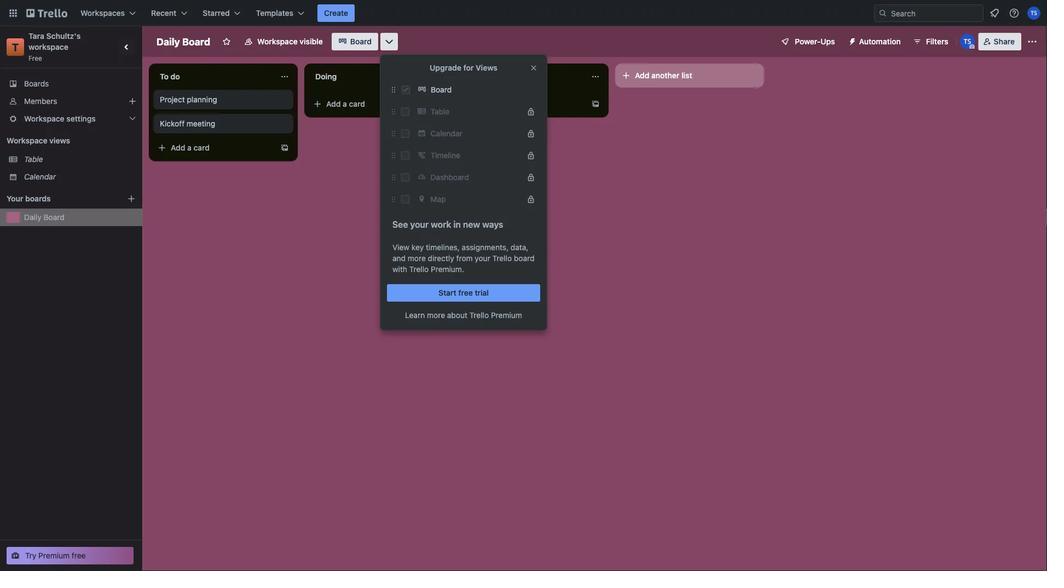 Task type: describe. For each thing, give the bounding box(es) containing it.
workspaces
[[81, 8, 125, 18]]

0 vertical spatial free
[[459, 288, 473, 297]]

search image
[[879, 9, 888, 18]]

workspace for workspace visible
[[258, 37, 298, 46]]

boards link
[[0, 75, 142, 93]]

1 horizontal spatial trello
[[470, 311, 489, 320]]

boards
[[24, 79, 49, 88]]

power-
[[796, 37, 821, 46]]

back to home image
[[26, 4, 67, 22]]

power-ups button
[[774, 33, 842, 50]]

your boards
[[7, 194, 51, 203]]

t
[[12, 41, 19, 53]]

add a card button for to do
[[153, 139, 276, 157]]

0 horizontal spatial daily
[[24, 213, 41, 222]]

workspaces button
[[74, 4, 142, 22]]

workspace views
[[7, 136, 70, 145]]

board down your boards with 1 items element
[[44, 213, 64, 222]]

kickoff meeting link
[[160, 118, 287, 129]]

Search field
[[888, 5, 984, 21]]

t link
[[7, 38, 24, 56]]

add another list button
[[616, 64, 765, 88]]

doing
[[316, 72, 337, 81]]

upgrade
[[430, 63, 462, 72]]

view key timelines, assignments, data, and more directly from your trello board with trello premium.
[[393, 243, 535, 274]]

start
[[439, 288, 457, 297]]

free
[[28, 54, 42, 62]]

0 vertical spatial board link
[[332, 33, 379, 50]]

project
[[160, 95, 185, 104]]

share
[[995, 37, 1016, 46]]

1 horizontal spatial table
[[431, 107, 450, 116]]

Board name text field
[[151, 33, 216, 50]]

0 notifications image
[[989, 7, 1002, 20]]

try premium free button
[[7, 547, 134, 565]]

recent button
[[145, 4, 194, 22]]

dashboard
[[431, 173, 469, 182]]

boards
[[25, 194, 51, 203]]

from
[[457, 254, 473, 263]]

planning
[[187, 95, 217, 104]]

recent
[[151, 8, 177, 18]]

this member is an admin of this board. image
[[971, 44, 975, 49]]

another
[[652, 71, 680, 80]]

members link
[[0, 93, 142, 110]]

0 vertical spatial trello
[[493, 254, 512, 263]]

about
[[447, 311, 468, 320]]

visible
[[300, 37, 323, 46]]

tara schultz's workspace link
[[28, 31, 83, 51]]

card for to do
[[194, 143, 210, 152]]

daily inside text box
[[157, 36, 180, 47]]

premium inside try premium free button
[[38, 551, 70, 560]]

kickoff meeting
[[160, 119, 215, 128]]

workspace for workspace views
[[7, 136, 47, 145]]

1 vertical spatial daily board
[[24, 213, 64, 222]]

workspace for workspace settings
[[24, 114, 64, 123]]

To do text field
[[153, 68, 274, 85]]

timeline
[[431, 151, 461, 160]]

and
[[393, 254, 406, 263]]

key
[[412, 243, 424, 252]]

for
[[464, 63, 474, 72]]

add a card button for doing
[[309, 95, 432, 113]]

table inside table 'link'
[[24, 155, 43, 164]]

starred button
[[196, 4, 247, 22]]

start free trial
[[439, 288, 489, 297]]

add board image
[[127, 194, 136, 203]]

directly
[[428, 254, 455, 263]]

0 vertical spatial calendar
[[431, 129, 463, 138]]

tara
[[28, 31, 44, 41]]

add another list
[[635, 71, 693, 80]]

to
[[160, 72, 169, 81]]

learn more about trello premium
[[405, 311, 523, 320]]

automation button
[[844, 33, 908, 50]]

automation
[[860, 37, 902, 46]]

workspace settings
[[24, 114, 96, 123]]

1 vertical spatial more
[[427, 311, 445, 320]]

board left customize views image on the top
[[350, 37, 372, 46]]

a for doing
[[343, 99, 347, 108]]

add for to do
[[171, 143, 185, 152]]

upgrade for views
[[430, 63, 498, 72]]

share button
[[979, 33, 1022, 50]]

in
[[454, 219, 461, 230]]

starred
[[203, 8, 230, 18]]

add a card for doing
[[326, 99, 365, 108]]

create
[[324, 8, 348, 18]]

schultz's
[[46, 31, 81, 41]]

create from template… image
[[436, 100, 445, 108]]

project planning
[[160, 95, 217, 104]]



Task type: vqa. For each thing, say whether or not it's contained in the screenshot.
Calendar to the right
yes



Task type: locate. For each thing, give the bounding box(es) containing it.
try
[[25, 551, 36, 560]]

your boards with 1 items element
[[7, 192, 111, 205]]

create button
[[318, 4, 355, 22]]

0 horizontal spatial a
[[187, 143, 192, 152]]

1 vertical spatial daily
[[24, 213, 41, 222]]

Doing text field
[[309, 68, 429, 85]]

add
[[635, 71, 650, 80], [326, 99, 341, 108], [171, 143, 185, 152]]

learn more about trello premium link
[[405, 310, 523, 321]]

1 vertical spatial calendar
[[24, 172, 56, 181]]

0 horizontal spatial calendar
[[24, 172, 56, 181]]

workspace inside popup button
[[24, 114, 64, 123]]

primary element
[[0, 0, 1048, 26]]

1 vertical spatial table
[[24, 155, 43, 164]]

templates button
[[250, 4, 311, 22]]

your right "see"
[[411, 219, 429, 230]]

0 horizontal spatial premium
[[38, 551, 70, 560]]

close popover image
[[530, 64, 538, 72]]

a
[[343, 99, 347, 108], [187, 143, 192, 152]]

1 horizontal spatial card
[[349, 99, 365, 108]]

board link
[[332, 33, 379, 50], [415, 81, 541, 99]]

1 vertical spatial premium
[[38, 551, 70, 560]]

add down doing on the top left
[[326, 99, 341, 108]]

sm image
[[844, 33, 860, 48]]

0 vertical spatial daily board
[[157, 36, 210, 47]]

ways
[[483, 219, 504, 230]]

1 horizontal spatial create from template… image
[[592, 100, 600, 108]]

card down meeting
[[194, 143, 210, 152]]

1 vertical spatial add
[[326, 99, 341, 108]]

card down doing text box
[[349, 99, 365, 108]]

project planning link
[[160, 94, 287, 105]]

1 horizontal spatial add a card
[[326, 99, 365, 108]]

tara schultz (taraschultz7) image right 'filters'
[[961, 34, 976, 49]]

1 horizontal spatial a
[[343, 99, 347, 108]]

add for doing
[[326, 99, 341, 108]]

1 horizontal spatial your
[[475, 254, 491, 263]]

daily board down the recent popup button
[[157, 36, 210, 47]]

templates
[[256, 8, 294, 18]]

board left star or unstar board image
[[182, 36, 210, 47]]

a down doing text box
[[343, 99, 347, 108]]

1 horizontal spatial daily
[[157, 36, 180, 47]]

daily
[[157, 36, 180, 47], [24, 213, 41, 222]]

0 vertical spatial workspace
[[258, 37, 298, 46]]

see
[[393, 219, 408, 230]]

1 vertical spatial add a card button
[[153, 139, 276, 157]]

your down "assignments,"
[[475, 254, 491, 263]]

timelines,
[[426, 243, 460, 252]]

calendar
[[431, 129, 463, 138], [24, 172, 56, 181]]

1 vertical spatial free
[[72, 551, 86, 560]]

0 horizontal spatial add
[[171, 143, 185, 152]]

1 vertical spatial card
[[194, 143, 210, 152]]

0 vertical spatial add a card
[[326, 99, 365, 108]]

see your work in new ways
[[393, 219, 504, 230]]

0 vertical spatial a
[[343, 99, 347, 108]]

0 horizontal spatial your
[[411, 219, 429, 230]]

daily board link
[[24, 212, 136, 223]]

premium right try at the bottom of page
[[38, 551, 70, 560]]

0 horizontal spatial add a card
[[171, 143, 210, 152]]

data,
[[511, 243, 529, 252]]

filters
[[927, 37, 949, 46]]

board up create from template… icon
[[431, 85, 452, 94]]

daily board down boards at left top
[[24, 213, 64, 222]]

add a card down "kickoff meeting"
[[171, 143, 210, 152]]

1 horizontal spatial more
[[427, 311, 445, 320]]

your inside "view key timelines, assignments, data, and more directly from your trello board with trello premium."
[[475, 254, 491, 263]]

trello
[[493, 254, 512, 263], [410, 265, 429, 274], [470, 311, 489, 320]]

work
[[431, 219, 452, 230]]

workspace
[[28, 42, 68, 51]]

more right "learn"
[[427, 311, 445, 320]]

your
[[7, 194, 23, 203]]

daily down the recent popup button
[[157, 36, 180, 47]]

new
[[463, 219, 481, 230]]

add left another
[[635, 71, 650, 80]]

2 vertical spatial workspace
[[7, 136, 47, 145]]

1 horizontal spatial daily board
[[157, 36, 210, 47]]

filters button
[[910, 33, 952, 50]]

1 horizontal spatial free
[[459, 288, 473, 297]]

to do
[[160, 72, 180, 81]]

0 vertical spatial your
[[411, 219, 429, 230]]

your
[[411, 219, 429, 230], [475, 254, 491, 263]]

show menu image
[[1028, 36, 1039, 47]]

done
[[471, 72, 490, 81]]

1 vertical spatial trello
[[410, 265, 429, 274]]

settings
[[66, 114, 96, 123]]

0 vertical spatial create from template… image
[[592, 100, 600, 108]]

0 vertical spatial table
[[431, 107, 450, 116]]

workspace left the views
[[7, 136, 47, 145]]

kickoff
[[160, 119, 185, 128]]

2 vertical spatial trello
[[470, 311, 489, 320]]

board
[[514, 254, 535, 263]]

free
[[459, 288, 473, 297], [72, 551, 86, 560]]

table
[[431, 107, 450, 116], [24, 155, 43, 164]]

add inside button
[[635, 71, 650, 80]]

calendar up boards at left top
[[24, 172, 56, 181]]

1 horizontal spatial premium
[[491, 311, 523, 320]]

0 vertical spatial premium
[[491, 311, 523, 320]]

a for to do
[[187, 143, 192, 152]]

0 horizontal spatial table
[[24, 155, 43, 164]]

premium down start free trial link
[[491, 311, 523, 320]]

view
[[393, 243, 410, 252]]

a down "kickoff meeting"
[[187, 143, 192, 152]]

calendar link
[[24, 171, 136, 182]]

Done text field
[[465, 68, 585, 85]]

star or unstar board image
[[222, 37, 231, 46]]

0 horizontal spatial tara schultz (taraschultz7) image
[[961, 34, 976, 49]]

add a card button
[[309, 95, 432, 113], [153, 139, 276, 157]]

daily board inside text box
[[157, 36, 210, 47]]

1 vertical spatial create from template… image
[[280, 144, 289, 152]]

0 horizontal spatial add a card button
[[153, 139, 276, 157]]

meeting
[[187, 119, 215, 128]]

daily board
[[157, 36, 210, 47], [24, 213, 64, 222]]

0 vertical spatial add
[[635, 71, 650, 80]]

0 horizontal spatial more
[[408, 254, 426, 263]]

do
[[171, 72, 180, 81]]

0 horizontal spatial create from template… image
[[280, 144, 289, 152]]

more inside "view key timelines, assignments, data, and more directly from your trello board with trello premium."
[[408, 254, 426, 263]]

workspace visible button
[[238, 33, 330, 50]]

free right try at the bottom of page
[[72, 551, 86, 560]]

board link down 'for'
[[415, 81, 541, 99]]

0 vertical spatial daily
[[157, 36, 180, 47]]

members
[[24, 97, 57, 106]]

create from template… image
[[592, 100, 600, 108], [280, 144, 289, 152]]

2 vertical spatial add
[[171, 143, 185, 152]]

power-ups
[[796, 37, 836, 46]]

0 vertical spatial card
[[349, 99, 365, 108]]

table down "workspace views"
[[24, 155, 43, 164]]

learn
[[405, 311, 425, 320]]

daily down 'your boards'
[[24, 213, 41, 222]]

add a card button down "kickoff meeting" link
[[153, 139, 276, 157]]

map
[[431, 195, 446, 204]]

premium inside learn more about trello premium link
[[491, 311, 523, 320]]

trello right with
[[410, 265, 429, 274]]

board inside text box
[[182, 36, 210, 47]]

with
[[393, 265, 408, 274]]

board link down the create button on the left
[[332, 33, 379, 50]]

0 horizontal spatial card
[[194, 143, 210, 152]]

add a card
[[326, 99, 365, 108], [171, 143, 210, 152]]

trial
[[475, 288, 489, 297]]

0 horizontal spatial daily board
[[24, 213, 64, 222]]

list
[[682, 71, 693, 80]]

1 vertical spatial your
[[475, 254, 491, 263]]

tara schultz (taraschultz7) image
[[1028, 7, 1041, 20], [961, 34, 976, 49]]

0 horizontal spatial free
[[72, 551, 86, 560]]

0 horizontal spatial board link
[[332, 33, 379, 50]]

try premium free
[[25, 551, 86, 560]]

add a card for to do
[[171, 143, 210, 152]]

0 vertical spatial more
[[408, 254, 426, 263]]

tara schultz's workspace free
[[28, 31, 83, 62]]

1 horizontal spatial tara schultz (taraschultz7) image
[[1028, 7, 1041, 20]]

workspace visible
[[258, 37, 323, 46]]

0 vertical spatial tara schultz (taraschultz7) image
[[1028, 7, 1041, 20]]

trello down "assignments,"
[[493, 254, 512, 263]]

views
[[476, 63, 498, 72]]

workspace down 'templates' dropdown button
[[258, 37, 298, 46]]

1 vertical spatial add a card
[[171, 143, 210, 152]]

premium.
[[431, 265, 465, 274]]

calendar up timeline
[[431, 129, 463, 138]]

customize views image
[[384, 36, 395, 47]]

add down kickoff
[[171, 143, 185, 152]]

0 vertical spatial add a card button
[[309, 95, 432, 113]]

table link
[[24, 154, 136, 165]]

free inside button
[[72, 551, 86, 560]]

table up timeline
[[431, 107, 450, 116]]

card for doing
[[349, 99, 365, 108]]

open information menu image
[[1010, 8, 1021, 19]]

workspace down members
[[24, 114, 64, 123]]

card
[[349, 99, 365, 108], [194, 143, 210, 152]]

workspace settings button
[[0, 110, 142, 128]]

2 horizontal spatial trello
[[493, 254, 512, 263]]

add a card button down doing text box
[[309, 95, 432, 113]]

workspace inside button
[[258, 37, 298, 46]]

1 vertical spatial a
[[187, 143, 192, 152]]

1 vertical spatial workspace
[[24, 114, 64, 123]]

more down key
[[408, 254, 426, 263]]

2 horizontal spatial add
[[635, 71, 650, 80]]

workspace
[[258, 37, 298, 46], [24, 114, 64, 123], [7, 136, 47, 145]]

add a card down doing on the top left
[[326, 99, 365, 108]]

1 vertical spatial tara schultz (taraschultz7) image
[[961, 34, 976, 49]]

1 horizontal spatial add a card button
[[309, 95, 432, 113]]

ups
[[821, 37, 836, 46]]

workspace navigation collapse icon image
[[119, 39, 135, 55]]

premium
[[491, 311, 523, 320], [38, 551, 70, 560]]

views
[[49, 136, 70, 145]]

1 vertical spatial board link
[[415, 81, 541, 99]]

free left trial
[[459, 288, 473, 297]]

0 horizontal spatial trello
[[410, 265, 429, 274]]

1 horizontal spatial board link
[[415, 81, 541, 99]]

tara schultz (taraschultz7) image right open information menu icon
[[1028, 7, 1041, 20]]

start free trial link
[[387, 284, 541, 302]]

assignments,
[[462, 243, 509, 252]]

1 horizontal spatial calendar
[[431, 129, 463, 138]]

trello right about at the left of page
[[470, 311, 489, 320]]

1 horizontal spatial add
[[326, 99, 341, 108]]



